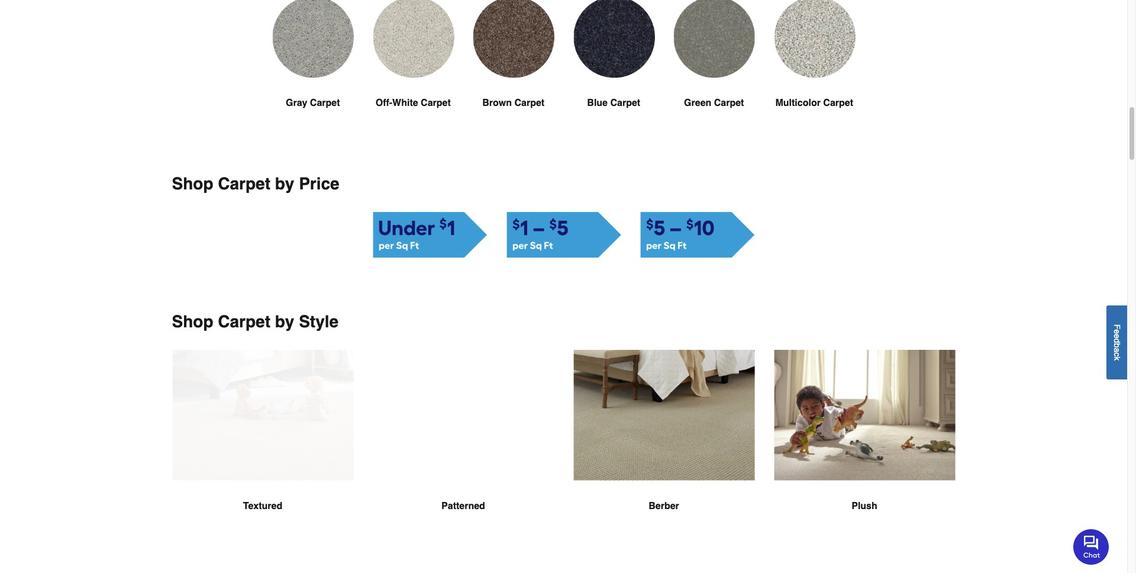 Task type: describe. For each thing, give the bounding box(es) containing it.
2 e from the top
[[1113, 334, 1122, 338]]

d
[[1113, 338, 1122, 343]]

style
[[299, 312, 339, 331]]

multicolor carpet
[[776, 98, 854, 108]]

chat invite button image
[[1074, 528, 1110, 565]]

1 e from the top
[[1113, 329, 1122, 334]]

plush
[[852, 501, 878, 512]]

a brown carpet swatch. image
[[473, 0, 554, 78]]

textured
[[243, 501, 282, 512]]

shop carpet by price
[[172, 174, 340, 193]]

patterned link
[[373, 350, 554, 542]]

a gray carpet swatch. image
[[272, 0, 354, 78]]

a green carpet swatch. image
[[674, 0, 755, 78]]

carpet for blue carpet
[[611, 98, 641, 108]]

carpet for shop carpet by price
[[218, 174, 271, 193]]

brown
[[483, 98, 512, 108]]

b
[[1113, 343, 1122, 348]]

brown carpet
[[483, 98, 545, 108]]

f e e d b a c k
[[1113, 324, 1122, 360]]

carpet for brown carpet
[[515, 98, 545, 108]]

berber link
[[573, 350, 755, 542]]

multicolor
[[776, 98, 821, 108]]

gray
[[286, 98, 307, 108]]

by for price
[[275, 174, 294, 193]]

shop carpet by style
[[172, 312, 339, 331]]

carpet for green carpet
[[714, 98, 744, 108]]

carpet for shop carpet by style
[[218, 312, 271, 331]]

carpet for multicolor carpet
[[824, 98, 854, 108]]

f e e d b a c k button
[[1107, 305, 1128, 379]]

carpet from $1 to $5 per square foot. image
[[506, 212, 621, 259]]

carpet under $1 per square foot. image
[[373, 212, 488, 258]]

multicolor carpet link
[[774, 0, 855, 139]]

shop for shop carpet by price
[[172, 174, 213, 193]]

green
[[684, 98, 712, 108]]

price
[[299, 174, 340, 193]]



Task type: vqa. For each thing, say whether or not it's contained in the screenshot.
A green carpet swatch. IMAGE
yes



Task type: locate. For each thing, give the bounding box(es) containing it.
0 vertical spatial by
[[275, 174, 294, 193]]

c
[[1113, 352, 1122, 356]]

f
[[1113, 324, 1122, 329]]

green carpet link
[[674, 0, 755, 139]]

carpet from $5 to $10 per square foot. image
[[640, 212, 755, 258]]

1 vertical spatial shop
[[172, 312, 213, 331]]

a bedroom with beige berber carpet. image
[[573, 350, 755, 481]]

plush link
[[774, 350, 956, 542]]

carpet inside brown carpet link
[[515, 98, 545, 108]]

2 by from the top
[[275, 312, 294, 331]]

berber
[[649, 501, 679, 512]]

a child playing with toy dinosaurs on a white plush carpeted floor. image
[[774, 350, 956, 481]]

blue
[[587, 98, 608, 108]]

by
[[275, 174, 294, 193], [275, 312, 294, 331]]

off-
[[376, 98, 393, 108]]

off-white carpet link
[[373, 0, 454, 139]]

white
[[393, 98, 418, 108]]

2 shop from the top
[[172, 312, 213, 331]]

1 shop from the top
[[172, 174, 213, 193]]

patterned
[[442, 501, 485, 512]]

carpet for gray carpet
[[310, 98, 340, 108]]

brown carpet link
[[473, 0, 554, 139]]

stuffed animals at a pretend tea party in a bedroom with beige textured carpet. image
[[172, 350, 354, 481]]

by for style
[[275, 312, 294, 331]]

carpet inside off-white carpet link
[[421, 98, 451, 108]]

e
[[1113, 329, 1122, 334], [1113, 334, 1122, 338]]

by left style
[[275, 312, 294, 331]]

0 vertical spatial shop
[[172, 174, 213, 193]]

by left the price
[[275, 174, 294, 193]]

blue carpet
[[587, 98, 641, 108]]

carpet inside blue carpet link
[[611, 98, 641, 108]]

green carpet
[[684, 98, 744, 108]]

shop for shop carpet by style
[[172, 312, 213, 331]]

shop
[[172, 174, 213, 193], [172, 312, 213, 331]]

off-white carpet
[[376, 98, 451, 108]]

a
[[1113, 348, 1122, 352]]

a blue carpet swatch. image
[[573, 0, 655, 78]]

gray carpet
[[286, 98, 340, 108]]

a multicolored carpet swatch. image
[[774, 0, 855, 78]]

an off-white carpet swatch. image
[[373, 0, 454, 78]]

e up d
[[1113, 329, 1122, 334]]

blue carpet link
[[573, 0, 655, 139]]

carpet inside the multicolor carpet 'link'
[[824, 98, 854, 108]]

e up b
[[1113, 334, 1122, 338]]

1 vertical spatial by
[[275, 312, 294, 331]]

k
[[1113, 356, 1122, 360]]

gray carpet link
[[272, 0, 354, 139]]

carpet inside gray carpet link
[[310, 98, 340, 108]]

textured link
[[172, 350, 354, 542]]

carpet inside green carpet link
[[714, 98, 744, 108]]

carpet
[[310, 98, 340, 108], [421, 98, 451, 108], [515, 98, 545, 108], [611, 98, 641, 108], [714, 98, 744, 108], [824, 98, 854, 108], [218, 174, 271, 193], [218, 312, 271, 331]]

1 by from the top
[[275, 174, 294, 193]]



